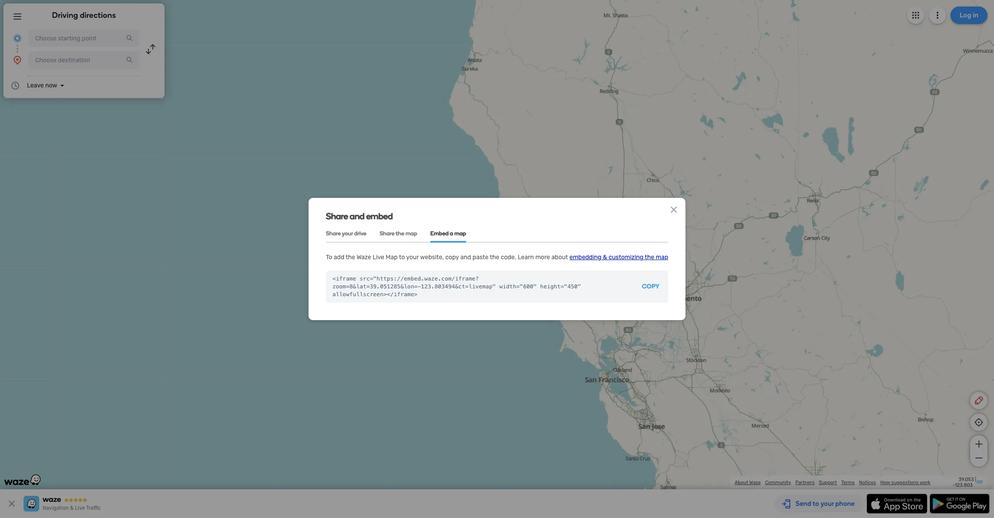 Task type: locate. For each thing, give the bounding box(es) containing it.
your right to
[[406, 254, 419, 261]]

embed
[[430, 230, 449, 237]]

0 horizontal spatial map
[[406, 230, 417, 237]]

now
[[45, 82, 57, 89]]

1 horizontal spatial your
[[406, 254, 419, 261]]

and up the drive
[[350, 211, 365, 222]]

the
[[396, 230, 404, 237], [346, 254, 355, 261], [490, 254, 500, 261], [645, 254, 655, 261]]

& right navigation
[[70, 506, 74, 512]]

your left the drive
[[342, 230, 353, 237]]

the right add
[[346, 254, 355, 261]]

suggestions
[[892, 480, 919, 486]]

share the map
[[380, 230, 417, 237]]

share up "share your drive"
[[326, 211, 348, 222]]

and
[[350, 211, 365, 222], [461, 254, 471, 261]]

directions
[[80, 10, 116, 20]]

1 horizontal spatial &
[[603, 254, 607, 261]]

1 horizontal spatial live
[[373, 254, 384, 261]]

embedding
[[570, 254, 602, 261]]

waze right the about
[[750, 480, 761, 486]]

share
[[326, 211, 348, 222], [326, 230, 341, 237], [380, 230, 395, 237]]

how suggestions work link
[[881, 480, 931, 486]]

community link
[[765, 480, 791, 486]]

about waze link
[[735, 480, 761, 486]]

to
[[326, 254, 332, 261]]

share down embed on the left top
[[380, 230, 395, 237]]

live
[[373, 254, 384, 261], [75, 506, 85, 512]]

waze
[[357, 254, 371, 261], [750, 480, 761, 486]]

1 horizontal spatial and
[[461, 254, 471, 261]]

live left map
[[373, 254, 384, 261]]

leave now
[[27, 82, 57, 89]]

learn
[[518, 254, 534, 261]]

how
[[881, 480, 891, 486]]

0 horizontal spatial your
[[342, 230, 353, 237]]

0 horizontal spatial waze
[[357, 254, 371, 261]]

map
[[406, 230, 417, 237], [455, 230, 466, 237], [656, 254, 669, 261]]

share inside share your drive link
[[326, 230, 341, 237]]

map right a
[[455, 230, 466, 237]]

1 vertical spatial live
[[75, 506, 85, 512]]

39.053 | -123.803
[[953, 477, 977, 489]]

share for share the map
[[380, 230, 395, 237]]

share up to
[[326, 230, 341, 237]]

0 vertical spatial and
[[350, 211, 365, 222]]

1 vertical spatial waze
[[750, 480, 761, 486]]

notices
[[860, 480, 876, 486]]

the left code.
[[490, 254, 500, 261]]

terms
[[842, 480, 855, 486]]

work
[[920, 480, 931, 486]]

embed
[[366, 211, 393, 222]]

more
[[536, 254, 550, 261]]

and right copy
[[461, 254, 471, 261]]

add
[[334, 254, 345, 261]]

your
[[342, 230, 353, 237], [406, 254, 419, 261]]

copy button
[[634, 271, 669, 303]]

the right customizing
[[645, 254, 655, 261]]

share and embed
[[326, 211, 393, 222]]

about waze community partners support terms notices how suggestions work
[[735, 480, 931, 486]]

& right embedding
[[603, 254, 607, 261]]

the up to
[[396, 230, 404, 237]]

customizing
[[609, 254, 644, 261]]

website,
[[420, 254, 444, 261]]

0 vertical spatial waze
[[357, 254, 371, 261]]

paste
[[473, 254, 489, 261]]

share inside share the map link
[[380, 230, 395, 237]]

0 horizontal spatial live
[[75, 506, 85, 512]]

0 vertical spatial your
[[342, 230, 353, 237]]

0 horizontal spatial &
[[70, 506, 74, 512]]

about
[[735, 480, 749, 486]]

to add the waze live map to your website, copy and paste the code. learn more about embedding & customizing the map
[[326, 254, 669, 261]]

1 horizontal spatial map
[[455, 230, 466, 237]]

waze down the drive
[[357, 254, 371, 261]]

link image
[[977, 479, 984, 486]]

map left the embed
[[406, 230, 417, 237]]

&
[[603, 254, 607, 261], [70, 506, 74, 512]]

1 vertical spatial your
[[406, 254, 419, 261]]

map up copy
[[656, 254, 669, 261]]

live left the traffic
[[75, 506, 85, 512]]

share your drive
[[326, 230, 367, 237]]

support
[[819, 480, 837, 486]]



Task type: vqa. For each thing, say whether or not it's contained in the screenshot.
Current Location Image
yes



Task type: describe. For each thing, give the bounding box(es) containing it.
terms link
[[842, 480, 855, 486]]

1 vertical spatial &
[[70, 506, 74, 512]]

embed a map
[[430, 230, 466, 237]]

0 horizontal spatial and
[[350, 211, 365, 222]]

navigation
[[43, 506, 69, 512]]

code.
[[501, 254, 517, 261]]

support link
[[819, 480, 837, 486]]

map for share the map
[[406, 230, 417, 237]]

2 horizontal spatial map
[[656, 254, 669, 261]]

partners
[[796, 480, 815, 486]]

partners link
[[796, 480, 815, 486]]

driving
[[52, 10, 78, 20]]

|
[[976, 477, 977, 483]]

share for share and embed
[[326, 211, 348, 222]]

traffic
[[86, 506, 101, 512]]

location image
[[12, 55, 23, 65]]

clock image
[[10, 81, 20, 91]]

about
[[552, 254, 568, 261]]

-
[[953, 483, 955, 489]]

current location image
[[12, 33, 23, 44]]

Choose starting point text field
[[29, 30, 139, 47]]

community
[[765, 480, 791, 486]]

notices link
[[860, 480, 876, 486]]

39.053
[[959, 477, 974, 483]]

embedding & customizing the map link
[[570, 254, 669, 261]]

share your drive link
[[326, 225, 367, 243]]

1 horizontal spatial waze
[[750, 480, 761, 486]]

map for embed a map
[[455, 230, 466, 237]]

to
[[399, 254, 405, 261]]

<iframe src="https://embed.waze.com/iframe?zoom=8&lat=39.051285&lon=-123.803494&ct=livemap" width="600" height="450" allowfullscreen></iframe> text field
[[326, 271, 634, 303]]

0 vertical spatial live
[[373, 254, 384, 261]]

pencil image
[[974, 396, 984, 406]]

copy
[[642, 283, 660, 290]]

x image
[[669, 205, 679, 215]]

map
[[386, 254, 398, 261]]

embed a map link
[[430, 225, 466, 243]]

driving directions
[[52, 10, 116, 20]]

copy
[[446, 254, 459, 261]]

leave
[[27, 82, 44, 89]]

Choose destination text field
[[29, 51, 139, 69]]

navigation & live traffic
[[43, 506, 101, 512]]

a
[[450, 230, 453, 237]]

drive
[[354, 230, 367, 237]]

zoom out image
[[974, 453, 985, 464]]

x image
[[7, 499, 17, 509]]

0 vertical spatial &
[[603, 254, 607, 261]]

1 vertical spatial and
[[461, 254, 471, 261]]

share for share your drive
[[326, 230, 341, 237]]

zoom in image
[[974, 439, 985, 450]]

share the map link
[[380, 225, 417, 243]]

123.803
[[955, 483, 973, 489]]



